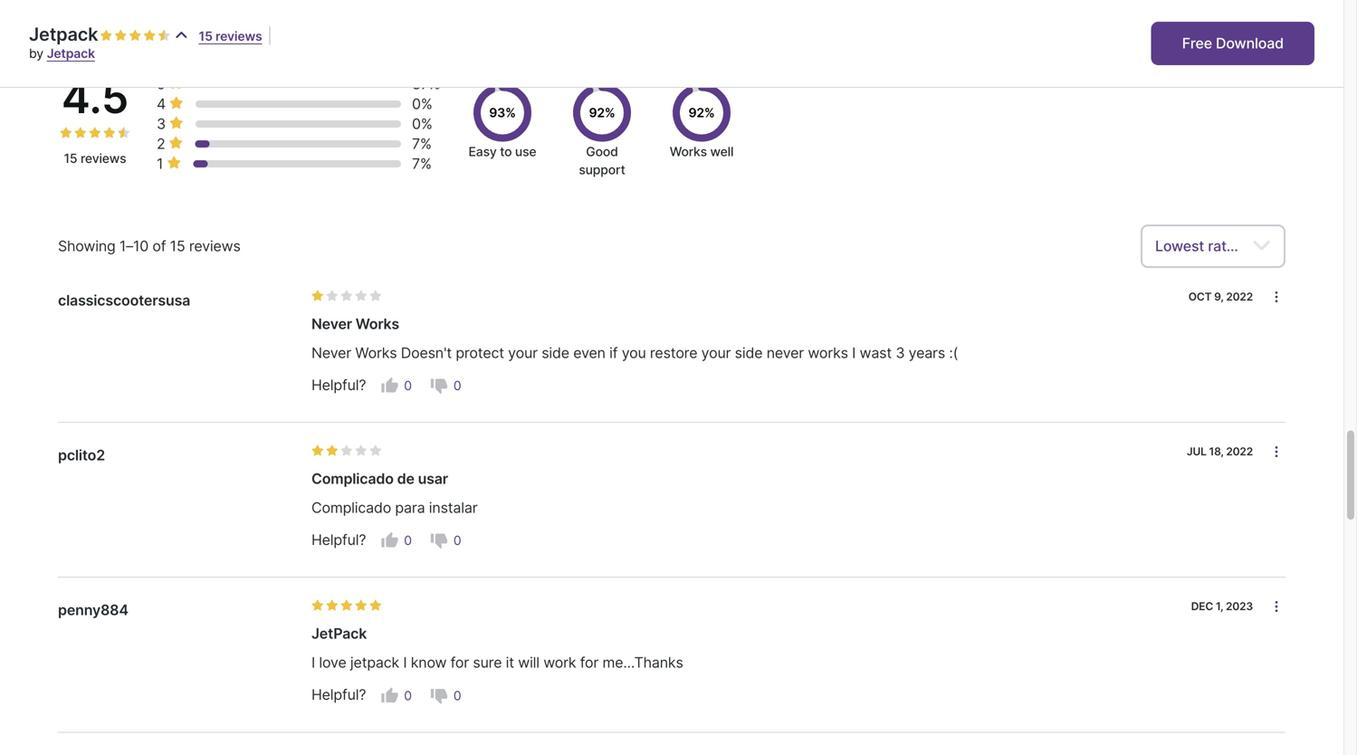 Task type: describe. For each thing, give the bounding box(es) containing it.
rate product 4 stars image for complicado
[[355, 445, 368, 457]]

work
[[544, 654, 576, 672]]

penny884
[[58, 602, 128, 619]]

18,
[[1210, 445, 1224, 458]]

rate product 4 stars image for never
[[355, 290, 368, 302]]

rate product 2 stars image for classicscootersusa
[[326, 290, 339, 302]]

works
[[808, 344, 848, 362]]

free download
[[1183, 34, 1284, 52]]

never works doesn't protect your side even if you restore your side never works i wast 3 years :(
[[312, 344, 958, 362]]

rate product 1 star image for pclito2
[[312, 445, 324, 457]]

2 for from the left
[[580, 654, 599, 672]]

rate product 1 star image
[[312, 600, 324, 612]]

4 stars, 0% of reviews element
[[157, 94, 188, 114]]

para
[[395, 499, 425, 517]]

Lowest rated field
[[1141, 224, 1286, 268]]

0 down instalar
[[454, 533, 461, 549]]

open options menu image
[[1270, 445, 1284, 459]]

complicado de usar
[[312, 470, 448, 488]]

free download link
[[1152, 22, 1315, 65]]

good
[[586, 144, 618, 159]]

rate product 3 stars image for jetpack
[[341, 600, 353, 612]]

by jetpack
[[29, 46, 95, 61]]

0 vertical spatial 3
[[157, 115, 166, 132]]

2
[[157, 135, 165, 152]]

2022 for never works doesn't protect your side even if you restore your side never works i wast 3 years :(
[[1227, 290, 1254, 303]]

0 vertical spatial rate product 2 stars image
[[114, 29, 127, 42]]

rate product 5 stars image for 4.5
[[118, 127, 130, 139]]

2 vertical spatial reviews
[[189, 237, 241, 255]]

9,
[[1215, 290, 1224, 303]]

jul
[[1187, 445, 1207, 458]]

support
[[579, 162, 626, 177]]

2 your from the left
[[702, 344, 731, 362]]

2 vertical spatial 15
[[170, 237, 185, 255]]

i love jetpack i know for sure it will work for me...thanks
[[312, 654, 683, 672]]

wast
[[860, 344, 892, 362]]

showing 1–10 of 15 reviews
[[58, 237, 241, 255]]

complicado for complicado para instalar
[[312, 499, 391, 517]]

works for never works
[[356, 315, 399, 333]]

7% for 1
[[412, 155, 432, 172]]

even
[[574, 344, 606, 362]]

0 vertical spatial works
[[670, 144, 707, 159]]

well
[[710, 144, 734, 159]]

sure
[[473, 654, 502, 672]]

rate product 2 stars image for pclito2
[[326, 445, 339, 457]]

jul 18, 2022
[[1187, 445, 1254, 458]]

1 your from the left
[[508, 344, 538, 362]]

0 down i love jetpack i know for sure it will work for me...thanks
[[454, 688, 461, 704]]

you
[[622, 344, 646, 362]]

1 vertical spatial reviews
[[81, 151, 126, 166]]

2 horizontal spatial i
[[852, 344, 856, 362]]

rate product 2 stars image for 4.5
[[74, 127, 87, 139]]

0 vertical spatial reviews
[[216, 29, 262, 44]]

0% for 4
[[412, 95, 433, 113]]

download
[[1216, 34, 1284, 52]]

de
[[397, 470, 415, 488]]

helpful? for i
[[312, 686, 366, 704]]

by
[[29, 46, 43, 61]]

rated
[[1208, 237, 1244, 255]]

0 vertical spatial rate product 4 stars image
[[143, 29, 156, 42]]

vote down image
[[430, 377, 448, 395]]

love
[[319, 654, 347, 672]]

rate product 5 stars image for classicscootersusa
[[370, 290, 382, 302]]

never
[[767, 344, 804, 362]]

87%
[[412, 75, 441, 93]]

1
[[157, 155, 163, 172]]

0 down know
[[404, 688, 412, 704]]

1 star, 7% of reviews element
[[157, 154, 185, 174]]

jetpack right by
[[47, 46, 95, 61]]

will
[[518, 654, 540, 672]]

years
[[909, 344, 946, 362]]

vote up image for jetpack
[[381, 687, 399, 705]]

complicado para instalar
[[312, 499, 478, 517]]

showing
[[58, 237, 116, 255]]

vote down image for instalar
[[430, 532, 448, 550]]

works well
[[670, 144, 734, 159]]

never for never works
[[312, 315, 352, 333]]

lowest rated
[[1156, 237, 1244, 255]]

rate product 4 stars image for penny884
[[355, 600, 368, 612]]

2023
[[1226, 600, 1254, 613]]

3 stars, 0% of reviews element
[[157, 114, 187, 134]]



Task type: vqa. For each thing, say whether or not it's contained in the screenshot.
the left and
no



Task type: locate. For each thing, give the bounding box(es) containing it.
rate product 2 stars image
[[74, 127, 87, 139], [326, 290, 339, 302]]

complicado up complicado para instalar
[[312, 470, 394, 488]]

i left love
[[312, 654, 315, 672]]

1 helpful? from the top
[[312, 376, 366, 394]]

1 vertical spatial 15
[[64, 151, 77, 166]]

5
[[157, 75, 165, 93]]

0 vertical spatial 15
[[199, 29, 213, 44]]

1 horizontal spatial 15
[[170, 237, 185, 255]]

rate product 4 stars image up jetpack
[[355, 600, 368, 612]]

2 horizontal spatial rate product 5 stars image
[[370, 290, 382, 302]]

0 vertical spatial 7%
[[412, 135, 432, 152]]

1 vertical spatial helpful?
[[312, 531, 366, 549]]

easy
[[469, 144, 497, 159]]

2022 right 9,
[[1227, 290, 1254, 303]]

0 vertical spatial 0%
[[412, 95, 433, 113]]

rate product 3 stars image
[[89, 127, 101, 139]]

1 complicado from the top
[[312, 470, 394, 488]]

rate product 2 stars image up complicado de usar
[[326, 445, 339, 457]]

1 horizontal spatial i
[[403, 654, 407, 672]]

0 horizontal spatial rate product 5 stars image
[[118, 127, 130, 139]]

rate product 1 star image
[[100, 29, 113, 42], [60, 127, 72, 139], [312, 290, 324, 302], [312, 445, 324, 457]]

complicado
[[312, 470, 394, 488], [312, 499, 391, 517]]

open options menu image for never works doesn't protect your side even if you restore your side never works i wast 3 years :(
[[1270, 290, 1284, 304]]

vote up image for instalar
[[381, 532, 399, 550]]

your right protect
[[508, 344, 538, 362]]

0%
[[412, 95, 433, 113], [412, 115, 433, 132]]

1 vertical spatial 3
[[896, 344, 905, 362]]

1 vertical spatial 2022
[[1227, 445, 1254, 458]]

vote up image
[[381, 377, 399, 395], [381, 532, 399, 550], [381, 687, 399, 705]]

doesn't
[[401, 344, 452, 362]]

2 2022 from the top
[[1227, 445, 1254, 458]]

rate product 2 stars image for penny884
[[326, 600, 339, 612]]

2 vertical spatial rate product 4 stars image
[[355, 445, 368, 457]]

0 horizontal spatial 15
[[64, 151, 77, 166]]

rate product 1 star image for 4.5
[[60, 127, 72, 139]]

rate product 2 stars image
[[114, 29, 127, 42], [326, 445, 339, 457], [326, 600, 339, 612]]

2 vertical spatial works
[[355, 344, 397, 362]]

vote down image
[[430, 532, 448, 550], [430, 687, 448, 705]]

if
[[610, 344, 618, 362]]

never works
[[312, 315, 399, 333]]

2 vertical spatial vote up image
[[381, 687, 399, 705]]

rate product 5 stars image right rate product 3 stars icon
[[118, 127, 130, 139]]

helpful? down complicado para instalar
[[312, 531, 366, 549]]

usar
[[418, 470, 448, 488]]

1 vote up image from the top
[[381, 377, 399, 395]]

rate product 3 stars image for complicado de usar
[[341, 445, 353, 457]]

1 vertical spatial rate product 5 stars image
[[370, 600, 382, 612]]

1 horizontal spatial side
[[735, 344, 763, 362]]

0% for 3
[[412, 115, 433, 132]]

rate product 3 stars image for never works
[[341, 290, 353, 302]]

:(
[[949, 344, 958, 362]]

good support
[[579, 144, 626, 177]]

3
[[157, 115, 166, 132], [896, 344, 905, 362]]

rate product 5 stars image up '5'
[[158, 29, 171, 42]]

0 left vote down image in the left of the page
[[404, 378, 412, 393]]

2 7% from the top
[[412, 155, 432, 172]]

0 vertical spatial 15 reviews
[[199, 29, 262, 44]]

1 vertical spatial open options menu image
[[1270, 600, 1284, 614]]

1 vertical spatial works
[[356, 315, 399, 333]]

use
[[515, 144, 537, 159]]

vote up image down "jetpack"
[[381, 687, 399, 705]]

3 vote up image from the top
[[381, 687, 399, 705]]

0
[[404, 378, 412, 393], [454, 378, 461, 393], [404, 533, 412, 549], [454, 533, 461, 549], [404, 688, 412, 704], [454, 688, 461, 704]]

1 vertical spatial rate product 2 stars image
[[326, 290, 339, 302]]

open options menu image down angle down icon
[[1270, 290, 1284, 304]]

rate product 5 stars image up "jetpack"
[[370, 600, 382, 612]]

0 vertical spatial vote down image
[[430, 532, 448, 550]]

2022
[[1227, 290, 1254, 303], [1227, 445, 1254, 458]]

open options menu image
[[1270, 290, 1284, 304], [1270, 600, 1284, 614]]

1 vertical spatial 7%
[[412, 155, 432, 172]]

1 open options menu image from the top
[[1270, 290, 1284, 304]]

rate product 4 stars image up complicado de usar
[[355, 445, 368, 457]]

1 vertical spatial rate product 5 stars image
[[118, 127, 130, 139]]

1 vote down image from the top
[[430, 532, 448, 550]]

1 horizontal spatial for
[[580, 654, 599, 672]]

1 vertical spatial vote up image
[[381, 532, 399, 550]]

rate product 1 star image up complicado de usar
[[312, 445, 324, 457]]

i left know
[[403, 654, 407, 672]]

vote up image down complicado para instalar
[[381, 532, 399, 550]]

rate product 4 stars image for 4.5
[[103, 127, 116, 139]]

2 helpful? from the top
[[312, 531, 366, 549]]

vote down image down instalar
[[430, 532, 448, 550]]

1 vertical spatial complicado
[[312, 499, 391, 517]]

2 never from the top
[[312, 344, 351, 362]]

2 vote up image from the top
[[381, 532, 399, 550]]

0 horizontal spatial 3
[[157, 115, 166, 132]]

dec
[[1192, 600, 1214, 613]]

jetpack link
[[47, 46, 95, 61]]

1 horizontal spatial 3
[[896, 344, 905, 362]]

1 vertical spatial rate product 2 stars image
[[326, 445, 339, 457]]

your right restore
[[702, 344, 731, 362]]

side left never
[[735, 344, 763, 362]]

rate product 5 stars image
[[158, 29, 171, 42], [118, 127, 130, 139], [370, 290, 382, 302]]

1–10
[[119, 237, 149, 255]]

rate product 5 stars image for jetpack
[[370, 600, 382, 612]]

it
[[506, 654, 514, 672]]

rate product 1 star image up never works
[[312, 290, 324, 302]]

1 for from the left
[[451, 654, 469, 672]]

1 vertical spatial rate product 4 stars image
[[355, 600, 368, 612]]

1 0% from the top
[[412, 95, 433, 113]]

rate product 4 stars image
[[143, 29, 156, 42], [355, 290, 368, 302], [355, 445, 368, 457]]

vote up image left vote down image in the left of the page
[[381, 377, 399, 395]]

helpful? for complicado
[[312, 531, 366, 549]]

protect
[[456, 344, 504, 362]]

helpful? for never
[[312, 376, 366, 394]]

rate product 1 star image for classicscootersusa
[[312, 290, 324, 302]]

lowest
[[1156, 237, 1205, 255]]

1 never from the top
[[312, 315, 352, 333]]

0 vertical spatial rate product 2 stars image
[[74, 127, 87, 139]]

know
[[411, 654, 447, 672]]

1 7% from the top
[[412, 135, 432, 152]]

7%
[[412, 135, 432, 152], [412, 155, 432, 172]]

vote down image down know
[[430, 687, 448, 705]]

0 vertical spatial open options menu image
[[1270, 290, 1284, 304]]

5 stars, 87% of reviews element
[[157, 74, 187, 94]]

to
[[500, 144, 512, 159]]

2 side from the left
[[735, 344, 763, 362]]

2 vote down image from the top
[[430, 687, 448, 705]]

0 horizontal spatial rate product 4 stars image
[[103, 127, 116, 139]]

rate product 3 stars image
[[129, 29, 142, 42], [341, 290, 353, 302], [341, 445, 353, 457], [341, 600, 353, 612]]

rate product 1 star image up 4.5
[[100, 29, 113, 42]]

15
[[199, 29, 213, 44], [64, 151, 77, 166], [170, 237, 185, 255]]

oct 9, 2022
[[1189, 290, 1254, 303]]

1 horizontal spatial rate product 4 stars image
[[355, 600, 368, 612]]

15 reviews link
[[199, 29, 262, 44]]

helpful?
[[312, 376, 366, 394], [312, 531, 366, 549], [312, 686, 366, 704]]

pclito2
[[58, 446, 105, 464]]

0 right vote down image in the left of the page
[[454, 378, 461, 393]]

2 horizontal spatial 15
[[199, 29, 213, 44]]

0 down para
[[404, 533, 412, 549]]

2 rate product 5 stars image from the top
[[370, 600, 382, 612]]

open options menu image for i love jetpack i know for sure it will work for me...thanks
[[1270, 600, 1284, 614]]

never for never works doesn't protect your side even if you restore your side never works i wast 3 years :(
[[312, 344, 351, 362]]

0 vertical spatial 2022
[[1227, 290, 1254, 303]]

0 horizontal spatial your
[[508, 344, 538, 362]]

rate product 2 stars image right rate product 1 star icon on the left of page
[[326, 600, 339, 612]]

side left even
[[542, 344, 570, 362]]

2 0% from the top
[[412, 115, 433, 132]]

your
[[508, 344, 538, 362], [702, 344, 731, 362]]

2022 for complicado para instalar
[[1227, 445, 1254, 458]]

7% left easy at the left
[[412, 155, 432, 172]]

1 horizontal spatial rate product 5 stars image
[[158, 29, 171, 42]]

0 vertical spatial helpful?
[[312, 376, 366, 394]]

jetpack
[[350, 654, 399, 672]]

1 rate product 5 stars image from the top
[[370, 445, 382, 457]]

for right work
[[580, 654, 599, 672]]

1 vertical spatial rate product 4 stars image
[[355, 290, 368, 302]]

2 vertical spatial rate product 5 stars image
[[370, 290, 382, 302]]

for left sure
[[451, 654, 469, 672]]

jetpack up by jetpack
[[29, 23, 98, 45]]

1,
[[1216, 600, 1224, 613]]

helpful? down love
[[312, 686, 366, 704]]

1 vertical spatial vote down image
[[430, 687, 448, 705]]

2 vertical spatial rate product 2 stars image
[[326, 600, 339, 612]]

2 vertical spatial helpful?
[[312, 686, 366, 704]]

complicado down complicado de usar
[[312, 499, 391, 517]]

rate product 2 stars image up 4.5
[[114, 29, 127, 42]]

rate product 4 stars image left 15 reviews link
[[143, 29, 156, 42]]

0 horizontal spatial 15 reviews
[[64, 151, 126, 166]]

2 complicado from the top
[[312, 499, 391, 517]]

rate product 2 stars image up never works
[[326, 290, 339, 302]]

1 horizontal spatial your
[[702, 344, 731, 362]]

oct
[[1189, 290, 1212, 303]]

complicado for complicado de usar
[[312, 470, 394, 488]]

for
[[451, 654, 469, 672], [580, 654, 599, 672]]

vote down image for jetpack
[[430, 687, 448, 705]]

vote up image for doesn't
[[381, 377, 399, 395]]

rate product 5 stars image for complicado de usar
[[370, 445, 382, 457]]

classicscootersusa
[[58, 291, 190, 309]]

instalar
[[429, 499, 478, 517]]

side
[[542, 344, 570, 362], [735, 344, 763, 362]]

1 vertical spatial 0%
[[412, 115, 433, 132]]

of
[[153, 237, 166, 255]]

me...thanks
[[603, 654, 683, 672]]

4
[[157, 95, 166, 113]]

2 stars, 7% of reviews element
[[157, 134, 187, 154]]

0 horizontal spatial rate product 2 stars image
[[74, 127, 87, 139]]

helpful? down never works
[[312, 376, 366, 394]]

3 down 4
[[157, 115, 166, 132]]

rate product 5 stars image up never works
[[370, 290, 382, 302]]

1 side from the left
[[542, 344, 570, 362]]

jetpack
[[29, 23, 98, 45], [47, 46, 95, 61]]

rate product 5 stars image
[[370, 445, 382, 457], [370, 600, 382, 612]]

works
[[670, 144, 707, 159], [356, 315, 399, 333], [355, 344, 397, 362]]

i left wast
[[852, 344, 856, 362]]

0 horizontal spatial side
[[542, 344, 570, 362]]

0 vertical spatial vote up image
[[381, 377, 399, 395]]

1 horizontal spatial rate product 2 stars image
[[326, 290, 339, 302]]

open options menu image right 2023
[[1270, 600, 1284, 614]]

7% for 2
[[412, 135, 432, 152]]

3 right wast
[[896, 344, 905, 362]]

7% down 87%
[[412, 135, 432, 152]]

i
[[852, 344, 856, 362], [312, 654, 315, 672], [403, 654, 407, 672]]

1 2022 from the top
[[1227, 290, 1254, 303]]

0 vertical spatial rate product 5 stars image
[[158, 29, 171, 42]]

easy to use
[[469, 144, 537, 159]]

jetpack
[[312, 625, 367, 643]]

2 open options menu image from the top
[[1270, 600, 1284, 614]]

free
[[1183, 34, 1213, 52]]

4.5
[[61, 71, 129, 123]]

rate product 4 stars image up never works
[[355, 290, 368, 302]]

1 vertical spatial never
[[312, 344, 351, 362]]

restore
[[650, 344, 698, 362]]

angle down image
[[1253, 235, 1272, 257]]

never
[[312, 315, 352, 333], [312, 344, 351, 362]]

0 horizontal spatial for
[[451, 654, 469, 672]]

rate product 4 stars image right rate product 3 stars icon
[[103, 127, 116, 139]]

0 horizontal spatial i
[[312, 654, 315, 672]]

15 reviews
[[199, 29, 262, 44], [64, 151, 126, 166]]

rate product 5 stars image up complicado de usar
[[370, 445, 382, 457]]

2022 right 18,
[[1227, 445, 1254, 458]]

works for never works doesn't protect your side even if you restore your side never works i wast 3 years :(
[[355, 344, 397, 362]]

rate product 4 stars image
[[103, 127, 116, 139], [355, 600, 368, 612]]

dec 1, 2023
[[1192, 600, 1254, 613]]

0 vertical spatial rate product 4 stars image
[[103, 127, 116, 139]]

rate product 2 stars image left rate product 3 stars icon
[[74, 127, 87, 139]]

3 helpful? from the top
[[312, 686, 366, 704]]

reviews
[[216, 29, 262, 44], [81, 151, 126, 166], [189, 237, 241, 255]]

1 horizontal spatial 15 reviews
[[199, 29, 262, 44]]

0 vertical spatial rate product 5 stars image
[[370, 445, 382, 457]]

rate product 1 star image left rate product 3 stars icon
[[60, 127, 72, 139]]

0 vertical spatial never
[[312, 315, 352, 333]]

1 vertical spatial 15 reviews
[[64, 151, 126, 166]]

0 vertical spatial complicado
[[312, 470, 394, 488]]



